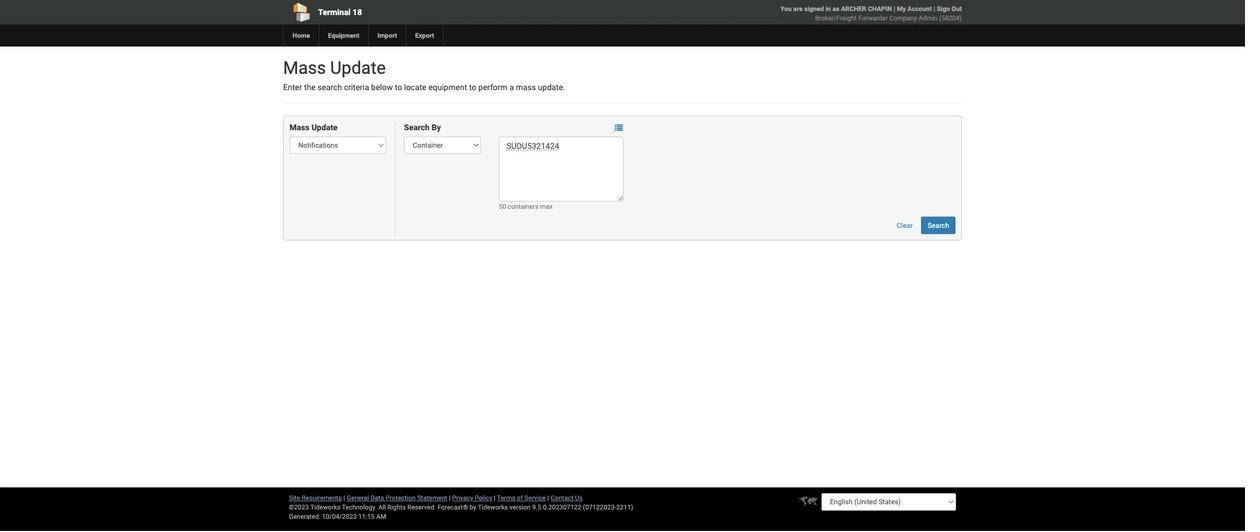 Task type: describe. For each thing, give the bounding box(es) containing it.
search for search by
[[404, 123, 430, 132]]

site requirements | general data protection statement | privacy policy | terms of service | contact us ©2023 tideworks technology. all rights reserved. forecast® by tideworks version 9.5.0.202307122 (07122023-2211) generated: 10/04/2023 11:15 am
[[289, 495, 633, 521]]

terminal
[[318, 7, 351, 17]]

10/04/2023
[[322, 514, 357, 521]]

export link
[[406, 24, 443, 47]]

mass for mass update
[[290, 123, 309, 132]]

contact us link
[[551, 495, 583, 503]]

| up tideworks
[[494, 495, 496, 503]]

below
[[371, 83, 393, 92]]

rights
[[387, 504, 406, 512]]

my
[[897, 5, 906, 13]]

out
[[952, 5, 962, 13]]

import
[[377, 32, 397, 39]]

| left my
[[894, 5, 895, 13]]

terms of service link
[[497, 495, 546, 503]]

policy
[[475, 495, 492, 503]]

all
[[378, 504, 386, 512]]

2 to from the left
[[469, 83, 476, 92]]

by
[[470, 504, 476, 512]]

| up 9.5.0.202307122
[[547, 495, 549, 503]]

account
[[908, 5, 932, 13]]

| left general
[[344, 495, 345, 503]]

search
[[318, 83, 342, 92]]

forwarder
[[858, 14, 888, 22]]

equipment
[[428, 83, 467, 92]]

statement
[[417, 495, 447, 503]]

archer
[[841, 5, 866, 13]]

home link
[[283, 24, 319, 47]]

data
[[371, 495, 384, 503]]

max
[[540, 203, 553, 210]]

terms
[[497, 495, 515, 503]]

generated:
[[289, 514, 320, 521]]

export
[[415, 32, 434, 39]]

update for mass update
[[312, 123, 338, 132]]

as
[[833, 5, 839, 13]]

of
[[517, 495, 523, 503]]

mass update enter the search criteria below to locate equipment to perform a mass update.
[[283, 57, 565, 92]]

50 containers max
[[499, 203, 553, 210]]

protection
[[386, 495, 416, 503]]

sign
[[937, 5, 950, 13]]

enter
[[283, 83, 302, 92]]

update.
[[538, 83, 565, 92]]

privacy
[[452, 495, 473, 503]]

containers
[[508, 203, 538, 210]]

equipment
[[328, 32, 359, 39]]

11:15
[[358, 514, 375, 521]]

us
[[575, 495, 583, 503]]

show list image
[[615, 124, 623, 132]]

general data protection statement link
[[347, 495, 447, 503]]

update for mass update enter the search criteria below to locate equipment to perform a mass update.
[[330, 57, 386, 78]]



Task type: vqa. For each thing, say whether or not it's contained in the screenshot.
"IMMEDIATE"
no



Task type: locate. For each thing, give the bounding box(es) containing it.
|
[[894, 5, 895, 13], [934, 5, 935, 13], [344, 495, 345, 503], [449, 495, 451, 503], [494, 495, 496, 503], [547, 495, 549, 503]]

0 vertical spatial update
[[330, 57, 386, 78]]

search inside button
[[928, 222, 949, 230]]

2211)
[[616, 504, 633, 512]]

you
[[781, 5, 792, 13]]

(58204)
[[939, 14, 962, 22]]

update inside mass update enter the search criteria below to locate equipment to perform a mass update.
[[330, 57, 386, 78]]

search left by
[[404, 123, 430, 132]]

mass down enter
[[290, 123, 309, 132]]

| left sign
[[934, 5, 935, 13]]

1 to from the left
[[395, 83, 402, 92]]

to right below
[[395, 83, 402, 92]]

company
[[889, 14, 917, 22]]

mass
[[516, 83, 536, 92]]

1 horizontal spatial to
[[469, 83, 476, 92]]

site requirements link
[[289, 495, 342, 503]]

50
[[499, 203, 506, 210]]

1 vertical spatial mass
[[290, 123, 309, 132]]

0 vertical spatial search
[[404, 123, 430, 132]]

privacy policy link
[[452, 495, 492, 503]]

equipment link
[[319, 24, 368, 47]]

broker/freight
[[815, 14, 857, 22]]

0 vertical spatial mass
[[283, 57, 326, 78]]

chapin
[[868, 5, 892, 13]]

18
[[353, 7, 362, 17]]

perform
[[478, 83, 508, 92]]

forecast®
[[438, 504, 468, 512]]

to left perform
[[469, 83, 476, 92]]

sign out link
[[937, 5, 962, 13]]

clear button
[[890, 217, 919, 234]]

©2023 tideworks
[[289, 504, 341, 512]]

mass
[[283, 57, 326, 78], [290, 123, 309, 132]]

9.5.0.202307122
[[532, 504, 581, 512]]

0 horizontal spatial to
[[395, 83, 402, 92]]

locate
[[404, 83, 426, 92]]

search for search
[[928, 222, 949, 230]]

update down "search"
[[312, 123, 338, 132]]

search right clear
[[928, 222, 949, 230]]

you are signed in as archer chapin | my account | sign out broker/freight forwarder company admin (58204)
[[781, 5, 962, 22]]

import link
[[368, 24, 406, 47]]

update up the criteria
[[330, 57, 386, 78]]

version
[[510, 504, 531, 512]]

are
[[793, 5, 803, 13]]

to
[[395, 83, 402, 92], [469, 83, 476, 92]]

search
[[404, 123, 430, 132], [928, 222, 949, 230]]

the
[[304, 83, 316, 92]]

signed
[[804, 5, 824, 13]]

| up the forecast®
[[449, 495, 451, 503]]

home
[[292, 32, 310, 39]]

mass for mass update enter the search criteria below to locate equipment to perform a mass update.
[[283, 57, 326, 78]]

1 vertical spatial update
[[312, 123, 338, 132]]

admin
[[919, 14, 938, 22]]

requirements
[[302, 495, 342, 503]]

None text field
[[499, 137, 624, 202]]

clear
[[897, 222, 913, 230]]

a
[[510, 83, 514, 92]]

my account link
[[897, 5, 932, 13]]

contact
[[551, 495, 573, 503]]

mass up the
[[283, 57, 326, 78]]

(07122023-
[[583, 504, 616, 512]]

tideworks
[[478, 504, 508, 512]]

by
[[432, 123, 441, 132]]

am
[[376, 514, 386, 521]]

site
[[289, 495, 300, 503]]

service
[[525, 495, 546, 503]]

1 horizontal spatial search
[[928, 222, 949, 230]]

1 vertical spatial search
[[928, 222, 949, 230]]

general
[[347, 495, 369, 503]]

mass update
[[290, 123, 338, 132]]

search button
[[921, 217, 956, 234]]

search by
[[404, 123, 441, 132]]

update
[[330, 57, 386, 78], [312, 123, 338, 132]]

terminal 18 link
[[283, 0, 556, 24]]

technology.
[[342, 504, 377, 512]]

reserved.
[[407, 504, 436, 512]]

in
[[826, 5, 831, 13]]

mass inside mass update enter the search criteria below to locate equipment to perform a mass update.
[[283, 57, 326, 78]]

criteria
[[344, 83, 369, 92]]

0 horizontal spatial search
[[404, 123, 430, 132]]

terminal 18
[[318, 7, 362, 17]]



